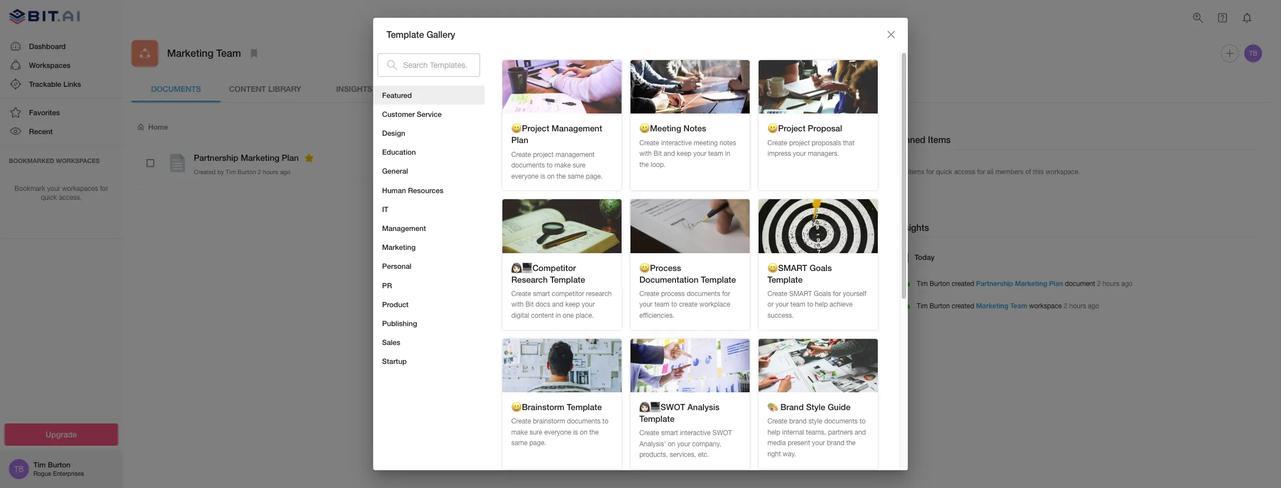 Task type: vqa. For each thing, say whether or not it's contained in the screenshot.


Task type: locate. For each thing, give the bounding box(es) containing it.
with inside create smart competitor research with bit docs and keep your digital content in one place.
[[511, 301, 524, 309]]

created for marketing
[[952, 303, 974, 310]]

2 right document
[[1097, 280, 1101, 288]]

2 vertical spatial ago
[[1088, 303, 1099, 310]]

create for 🎨 brand style guide
[[768, 418, 787, 426]]

keep inside create smart competitor research with bit docs and keep your digital content in one place.
[[565, 301, 580, 309]]

template inside the 😀smart goals template
[[768, 274, 803, 284]]

0 horizontal spatial smart
[[533, 290, 550, 298]]

2
[[258, 169, 261, 175], [1097, 280, 1101, 288], [1064, 303, 1068, 310]]

template for 😀smart goals template
[[768, 274, 803, 284]]

loop.
[[651, 161, 666, 169]]

same inside create project management documents to make sure everyone is on the same page.
[[568, 173, 584, 180]]

1 horizontal spatial sure
[[573, 162, 586, 169]]

hours right document
[[1103, 280, 1120, 288]]

products,
[[640, 451, 668, 459]]

0 vertical spatial interactive
[[661, 139, 692, 147]]

1 horizontal spatial 2
[[1064, 303, 1068, 310]]

team down smart
[[791, 301, 806, 309]]

and inside create smart competitor research with bit docs and keep your digital content in one place.
[[552, 301, 564, 309]]

template gallery
[[387, 29, 455, 39]]

template up competitor
[[550, 274, 585, 284]]

create inside create interactive meeting notes with bit and keep your team in the loop.
[[640, 139, 659, 147]]

favorites button
[[0, 103, 123, 122]]

make down management
[[555, 162, 571, 169]]

create smart interactive swot analysis' on your company, products, services, etc.
[[640, 430, 732, 459]]

😀project up create project management documents to make sure everyone is on the same page. at the top
[[511, 123, 549, 133]]

create brainstorm documents to make sure everyone is on the same page.
[[511, 418, 608, 448]]

1 😀project from the left
[[511, 123, 549, 133]]

on inside create smart interactive swot analysis' on your company, products, services, etc.
[[668, 441, 675, 448]]

hours inside tim burton created marketing team workspace 2 hours ago
[[1069, 303, 1086, 310]]

👩🏻💻competitor research template image
[[502, 200, 622, 253]]

2 horizontal spatial and
[[855, 429, 866, 437]]

partners
[[828, 429, 853, 437]]

for inside bookmark your workspaces for quick access.
[[100, 185, 108, 192]]

0 vertical spatial and
[[664, 150, 675, 158]]

marketing up the personal
[[382, 243, 416, 252]]

keep up one
[[565, 301, 580, 309]]

management up management
[[552, 123, 602, 133]]

😀brainstorm
[[511, 402, 565, 412]]

team
[[708, 150, 723, 158], [654, 301, 669, 309], [791, 301, 806, 309]]

create down 😀meeting
[[640, 139, 659, 147]]

keep down notes
[[677, 150, 692, 158]]

tim burton created partnership marketing plan document 2 hours ago
[[917, 280, 1133, 288]]

goals
[[810, 263, 832, 273], [814, 290, 831, 298]]

with inside create interactive meeting notes with bit and keep your team in the loop.
[[640, 150, 652, 158]]

1 vertical spatial everyone
[[544, 429, 571, 437]]

quick left access
[[936, 168, 952, 176]]

dashboard
[[29, 42, 66, 50]]

0 horizontal spatial project
[[533, 151, 554, 159]]

0 horizontal spatial bit
[[526, 301, 534, 309]]

created inside tim burton created partnership marketing plan document 2 hours ago
[[952, 280, 974, 288]]

help up media
[[768, 429, 780, 437]]

0 vertical spatial plan
[[511, 135, 528, 145]]

created left "marketing team" link
[[952, 303, 974, 310]]

create inside create smart competitor research with bit docs and keep your digital content in one place.
[[511, 290, 531, 298]]

created for partnership
[[952, 280, 974, 288]]

0 vertical spatial same
[[568, 173, 584, 180]]

for for bookmarked workspaces
[[100, 185, 108, 192]]

hours
[[263, 169, 278, 175], [1103, 280, 1120, 288], [1069, 303, 1086, 310]]

ago down partnership marketing plan
[[280, 169, 290, 175]]

same down 😀brainstorm
[[511, 440, 528, 448]]

0 vertical spatial tb
[[1249, 50, 1258, 57]]

content library link
[[221, 76, 310, 102]]

document
[[1065, 280, 1095, 288]]

1 vertical spatial in
[[556, 312, 561, 320]]

notes
[[684, 123, 706, 133]]

0 horizontal spatial keep
[[565, 301, 580, 309]]

project down 😀project proposal
[[789, 139, 810, 147]]

plan left remove favorite image
[[282, 153, 299, 163]]

1 vertical spatial is
[[573, 429, 578, 437]]

sure down "brainstorm"
[[530, 429, 542, 437]]

1 vertical spatial bit
[[526, 301, 534, 309]]

documents
[[511, 162, 545, 169], [687, 290, 720, 298], [567, 418, 601, 426], [824, 418, 858, 426]]

documents down the 😀brainstorm template
[[567, 418, 601, 426]]

plan up create project management documents to make sure everyone is on the same page. at the top
[[511, 135, 528, 145]]

items
[[908, 168, 924, 176]]

2 horizontal spatial hours
[[1103, 280, 1120, 288]]

0 vertical spatial page.
[[586, 173, 603, 180]]

the down management
[[557, 173, 566, 180]]

your up place.
[[582, 301, 595, 309]]

bit up loop.
[[654, 150, 662, 158]]

burton inside tim burton created marketing team workspace 2 hours ago
[[930, 303, 950, 310]]

your inside create process documents for your team to create workplace efficiencies.
[[640, 301, 653, 309]]

new
[[854, 122, 870, 131]]

create for 😀brainstorm template
[[511, 418, 531, 426]]

smart up docs
[[533, 290, 550, 298]]

documents inside create project management documents to make sure everyone is on the same page.
[[511, 162, 545, 169]]

tim inside tim burton created partnership marketing plan document 2 hours ago
[[917, 280, 928, 288]]

2 vertical spatial and
[[855, 429, 866, 437]]

plan inside 😀project management plan
[[511, 135, 528, 145]]

keep inside create interactive meeting notes with bit and keep your team in the loop.
[[677, 150, 692, 158]]

0 vertical spatial quick
[[936, 168, 952, 176]]

partnership up "marketing team" link
[[976, 280, 1013, 288]]

the down partners on the bottom right of the page
[[846, 440, 856, 448]]

team down partnership marketing plan link
[[1010, 302, 1027, 310]]

1 horizontal spatial project
[[789, 139, 810, 147]]

template for 👩🏻💻swot analysis template
[[640, 414, 675, 424]]

interactive down 😀meeting notes
[[661, 139, 692, 147]]

your inside bookmark your workspaces for quick access.
[[47, 185, 60, 192]]

1 horizontal spatial ago
[[1088, 303, 1099, 310]]

and right docs
[[552, 301, 564, 309]]

pin
[[897, 168, 906, 176]]

interactive up 'company,' on the right of the page
[[680, 430, 711, 437]]

create up that
[[828, 122, 852, 131]]

1 vertical spatial created
[[952, 303, 974, 310]]

2 vertical spatial plan
[[1049, 280, 1063, 288]]

0 vertical spatial management
[[552, 123, 602, 133]]

0 vertical spatial bit
[[654, 150, 662, 158]]

template inside '👩🏻💻swot analysis template'
[[640, 414, 675, 424]]

smart inside create smart competitor research with bit docs and keep your digital content in one place.
[[533, 290, 550, 298]]

page. down management
[[586, 173, 603, 180]]

1 horizontal spatial on
[[580, 429, 588, 437]]

create up "efficiencies."
[[640, 290, 659, 298]]

0 vertical spatial created
[[952, 280, 974, 288]]

remove favorite image
[[303, 151, 316, 165]]

brand down partners on the bottom right of the page
[[827, 440, 845, 448]]

bookmark
[[15, 185, 45, 192]]

😀smart goals template image
[[759, 200, 878, 253]]

1 horizontal spatial same
[[568, 173, 584, 180]]

ago right document
[[1121, 280, 1133, 288]]

brand up the internal
[[789, 418, 807, 426]]

Search Templates... search field
[[403, 53, 480, 77]]

create interactive meeting notes with bit and keep your team in the loop.
[[640, 139, 736, 169]]

hours down partnership marketing plan
[[263, 169, 278, 175]]

your inside create smart interactive swot analysis' on your company, products, services, etc.
[[677, 441, 690, 448]]

pinned items
[[897, 134, 951, 145]]

research
[[511, 274, 548, 284]]

2 vertical spatial on
[[668, 441, 675, 448]]

startup button
[[373, 352, 485, 371]]

workspaces
[[29, 61, 70, 70]]

1 vertical spatial insights
[[897, 222, 929, 233]]

everyone
[[511, 173, 539, 180], [544, 429, 571, 437]]

for for 😀process documentation template
[[722, 290, 730, 298]]

for right the workspaces
[[100, 185, 108, 192]]

project down 😀project management plan
[[533, 151, 554, 159]]

your up "efficiencies."
[[640, 301, 653, 309]]

content library
[[229, 84, 301, 93]]

create inside create smart interactive swot analysis' on your company, products, services, etc.
[[640, 430, 659, 437]]

your
[[693, 150, 706, 158], [793, 150, 806, 158], [47, 185, 60, 192], [582, 301, 595, 309], [640, 301, 653, 309], [776, 301, 789, 309], [812, 440, 825, 448], [677, 441, 690, 448]]

team up "efficiencies."
[[654, 301, 669, 309]]

for inside create process documents for your team to create workplace efficiencies.
[[722, 290, 730, 298]]

documents inside create process documents for your team to create workplace efficiencies.
[[687, 290, 720, 298]]

and inside create interactive meeting notes with bit and keep your team in the loop.
[[664, 150, 675, 158]]

0 horizontal spatial plan
[[282, 153, 299, 163]]

plan left document
[[1049, 280, 1063, 288]]

management down it
[[382, 224, 426, 233]]

template inside 😀process documentation template
[[701, 274, 736, 284]]

0 horizontal spatial ago
[[280, 169, 290, 175]]

make
[[555, 162, 571, 169], [511, 429, 528, 437]]

tb
[[1249, 50, 1258, 57], [14, 465, 24, 474]]

created inside tim burton created marketing team workspace 2 hours ago
[[952, 303, 974, 310]]

with for 👩🏻💻competitor research template
[[511, 301, 524, 309]]

partnership marketing plan link
[[976, 280, 1063, 288]]

smart up analysis' at the bottom of page
[[661, 430, 678, 437]]

smart inside create smart interactive swot analysis' on your company, products, services, etc.
[[661, 430, 678, 437]]

template up workplace
[[701, 274, 736, 284]]

sure inside 'create brainstorm documents to make sure everyone is on the same page.'
[[530, 429, 542, 437]]

1 horizontal spatial hours
[[1069, 303, 1086, 310]]

burton
[[238, 169, 256, 175], [930, 280, 950, 288], [930, 303, 950, 310], [48, 461, 70, 470]]

for inside create smart goals for yourself or your team to help achieve success.
[[833, 290, 841, 298]]

create inside create project proposals that impress your managers.
[[768, 139, 787, 147]]

0 horizontal spatial everyone
[[511, 173, 539, 180]]

page. down "brainstorm"
[[529, 440, 546, 448]]

upgrade button
[[4, 424, 118, 446]]

template down 😀smart
[[768, 274, 803, 284]]

1 vertical spatial keep
[[565, 301, 580, 309]]

your down meeting
[[693, 150, 706, 158]]

team down meeting
[[708, 150, 723, 158]]

same
[[568, 173, 584, 180], [511, 440, 528, 448]]

it
[[382, 205, 388, 214]]

tim for enterprises
[[33, 461, 46, 470]]

the left loop.
[[640, 161, 649, 169]]

your up 'success.'
[[776, 301, 789, 309]]

burton inside tim burton created partnership marketing plan document 2 hours ago
[[930, 280, 950, 288]]

favorites
[[29, 108, 60, 117]]

create down '🎨'
[[768, 418, 787, 426]]

2 inside tim burton created partnership marketing plan document 2 hours ago
[[1097, 280, 1101, 288]]

1 vertical spatial page.
[[529, 440, 546, 448]]

1 vertical spatial sure
[[530, 429, 542, 437]]

access.
[[59, 194, 82, 202]]

bit
[[654, 150, 662, 158], [526, 301, 534, 309]]

with up loop.
[[640, 150, 652, 158]]

the down the 😀brainstorm template
[[589, 429, 599, 437]]

0 vertical spatial team
[[216, 47, 241, 59]]

0 vertical spatial smart
[[533, 290, 550, 298]]

0 vertical spatial on
[[547, 173, 555, 180]]

0 vertical spatial in
[[725, 150, 730, 158]]

burton inside tim burton rogue enterprises
[[48, 461, 70, 470]]

1 vertical spatial on
[[580, 429, 588, 437]]

0 vertical spatial everyone
[[511, 173, 539, 180]]

😀project for 😀project management plan
[[511, 123, 549, 133]]

0 vertical spatial sure
[[573, 162, 586, 169]]

1 vertical spatial management
[[382, 224, 426, 233]]

team
[[216, 47, 241, 59], [1010, 302, 1027, 310]]

featured button
[[373, 86, 485, 105]]

your up the access.
[[47, 185, 60, 192]]

bit left docs
[[526, 301, 534, 309]]

1 vertical spatial and
[[552, 301, 564, 309]]

created up tim burton created marketing team workspace 2 hours ago
[[952, 280, 974, 288]]

smart for analysis
[[661, 430, 678, 437]]

1 horizontal spatial team
[[708, 150, 723, 158]]

quick down the bookmark
[[41, 194, 57, 202]]

👩🏻💻swot
[[640, 402, 685, 412]]

everyone down 😀project management plan
[[511, 173, 539, 180]]

and right partners on the bottom right of the page
[[855, 429, 866, 437]]

quick
[[936, 168, 952, 176], [41, 194, 57, 202]]

0 horizontal spatial 😀project
[[511, 123, 549, 133]]

1 vertical spatial goals
[[814, 290, 831, 298]]

0 vertical spatial hours
[[263, 169, 278, 175]]

create for 😀project management plan
[[511, 151, 531, 159]]

way.
[[783, 451, 796, 458]]

home link
[[136, 122, 168, 132]]

0 horizontal spatial sure
[[530, 429, 542, 437]]

is down 😀project management plan
[[540, 173, 545, 180]]

1 horizontal spatial page.
[[586, 173, 603, 180]]

same down management
[[568, 173, 584, 180]]

for right items
[[926, 168, 934, 176]]

2 horizontal spatial plan
[[1049, 280, 1063, 288]]

0 horizontal spatial insights
[[336, 84, 372, 93]]

create inside create project management documents to make sure everyone is on the same page.
[[511, 151, 531, 159]]

1 horizontal spatial help
[[815, 301, 828, 309]]

place.
[[576, 312, 594, 320]]

create inside 'create brainstorm documents to make sure everyone is on the same page.'
[[511, 418, 531, 426]]

tab list
[[131, 76, 1264, 102]]

management
[[556, 151, 595, 159]]

project inside create project proposals that impress your managers.
[[789, 139, 810, 147]]

0 vertical spatial 2
[[258, 169, 261, 175]]

this
[[1033, 168, 1044, 176]]

today
[[915, 253, 935, 262]]

internal
[[782, 429, 804, 437]]

create up analysis' at the bottom of page
[[640, 430, 659, 437]]

0 horizontal spatial same
[[511, 440, 528, 448]]

2 vertical spatial 2
[[1064, 303, 1068, 310]]

1 vertical spatial brand
[[827, 440, 845, 448]]

documents inside 'create brainstorm documents to make sure everyone is on the same page.'
[[567, 418, 601, 426]]

project for proposal
[[789, 139, 810, 147]]

create up the or
[[768, 290, 787, 298]]

interactive inside create interactive meeting notes with bit and keep your team in the loop.
[[661, 139, 692, 147]]

0 horizontal spatial team
[[654, 301, 669, 309]]

1 horizontal spatial partnership
[[976, 280, 1013, 288]]

1 horizontal spatial bit
[[654, 150, 662, 158]]

1 vertical spatial help
[[768, 429, 780, 437]]

1 horizontal spatial 😀project
[[768, 123, 806, 133]]

insights up today
[[897, 222, 929, 233]]

1 horizontal spatial team
[[1010, 302, 1027, 310]]

0 horizontal spatial quick
[[41, 194, 57, 202]]

create down 😀project management plan
[[511, 151, 531, 159]]

documents link
[[131, 76, 221, 102]]

in left one
[[556, 312, 561, 320]]

goals up smart
[[810, 263, 832, 273]]

for up workplace
[[722, 290, 730, 298]]

is inside create project management documents to make sure everyone is on the same page.
[[540, 173, 545, 180]]

everyone inside create project management documents to make sure everyone is on the same page.
[[511, 173, 539, 180]]

1 vertical spatial 2
[[1097, 280, 1101, 288]]

1 vertical spatial project
[[533, 151, 554, 159]]

sure down management
[[573, 162, 586, 169]]

create down 😀brainstorm
[[511, 418, 531, 426]]

make down 😀brainstorm
[[511, 429, 528, 437]]

1 horizontal spatial smart
[[661, 430, 678, 437]]

project inside create project management documents to make sure everyone is on the same page.
[[533, 151, 554, 159]]

bit inside create interactive meeting notes with bit and keep your team in the loop.
[[654, 150, 662, 158]]

is inside 'create brainstorm documents to make sure everyone is on the same page.'
[[573, 429, 578, 437]]

0 horizontal spatial with
[[511, 301, 524, 309]]

workplace
[[700, 301, 730, 309]]

smart
[[789, 290, 812, 298]]

product button
[[373, 295, 485, 314]]

help left achieve
[[815, 301, 828, 309]]

2 horizontal spatial 2
[[1097, 280, 1101, 288]]

1 horizontal spatial make
[[555, 162, 571, 169]]

👩🏻💻swot analysis template image
[[631, 339, 750, 393]]

the inside create project management documents to make sure everyone is on the same page.
[[557, 173, 566, 180]]

personal
[[382, 262, 412, 271]]

pinned
[[897, 134, 926, 145]]

0 vertical spatial insights
[[336, 84, 372, 93]]

create inside create smart goals for yourself or your team to help achieve success.
[[768, 290, 787, 298]]

the
[[640, 161, 649, 169], [557, 173, 566, 180], [589, 429, 599, 437], [846, 440, 856, 448]]

to inside create smart goals for yourself or your team to help achieve success.
[[807, 301, 813, 309]]

created
[[952, 280, 974, 288], [952, 303, 974, 310]]

tab list containing documents
[[131, 76, 1264, 102]]

0 horizontal spatial make
[[511, 429, 528, 437]]

2 vertical spatial hours
[[1069, 303, 1086, 310]]

keep
[[677, 150, 692, 158], [565, 301, 580, 309]]

for up achieve
[[833, 290, 841, 298]]

1 horizontal spatial with
[[640, 150, 652, 158]]

1 created from the top
[[952, 280, 974, 288]]

1 vertical spatial with
[[511, 301, 524, 309]]

2 right the workspace
[[1064, 303, 1068, 310]]

documents
[[151, 84, 201, 93]]

insights left the featured
[[336, 84, 372, 93]]

with up digital at the left of page
[[511, 301, 524, 309]]

marketing inside button
[[382, 243, 416, 252]]

1 horizontal spatial plan
[[511, 135, 528, 145]]

management button
[[373, 219, 485, 238]]

on down the 😀brainstorm template
[[580, 429, 588, 437]]

0 vertical spatial partnership
[[194, 153, 238, 163]]

everyone down "brainstorm"
[[544, 429, 571, 437]]

2 down partnership marketing plan
[[258, 169, 261, 175]]

bit inside create smart competitor research with bit docs and keep your digital content in one place.
[[526, 301, 534, 309]]

1 horizontal spatial is
[[573, 429, 578, 437]]

team inside create smart goals for yourself or your team to help achieve success.
[[791, 301, 806, 309]]

0 vertical spatial goals
[[810, 263, 832, 273]]

your right impress
[[793, 150, 806, 158]]

project for management
[[533, 151, 554, 159]]

plan for 😀project management plan
[[511, 135, 528, 145]]

create inside create process documents for your team to create workplace efficiencies.
[[640, 290, 659, 298]]

partnership marketing plan
[[194, 153, 299, 163]]

management inside 😀project management plan
[[552, 123, 602, 133]]

and inside create brand style documents to help internal teams, partners and media present your brand the right way.
[[855, 429, 866, 437]]

on up services,
[[668, 441, 675, 448]]

2 created from the top
[[952, 303, 974, 310]]

team left bookmark image
[[216, 47, 241, 59]]

1 horizontal spatial tb
[[1249, 50, 1258, 57]]

🎨
[[768, 402, 778, 412]]

0 vertical spatial make
[[555, 162, 571, 169]]

education button
[[373, 143, 485, 162]]

template gallery dialog
[[373, 18, 908, 489]]

1 vertical spatial ago
[[1121, 280, 1133, 288]]

links
[[63, 80, 81, 89]]

on inside create project management documents to make sure everyone is on the same page.
[[547, 173, 555, 180]]

hours down document
[[1069, 303, 1086, 310]]

your up services,
[[677, 441, 690, 448]]

0 vertical spatial help
[[815, 301, 828, 309]]

2 😀project from the left
[[768, 123, 806, 133]]

to inside create process documents for your team to create workplace efficiencies.
[[671, 301, 677, 309]]

0 horizontal spatial in
[[556, 312, 561, 320]]

in inside create smart competitor research with bit docs and keep your digital content in one place.
[[556, 312, 561, 320]]

0 vertical spatial ago
[[280, 169, 290, 175]]

0 vertical spatial with
[[640, 150, 652, 158]]

on down 😀project management plan
[[547, 173, 555, 180]]

create process documents for your team to create workplace efficiencies.
[[640, 290, 730, 320]]

1 vertical spatial interactive
[[680, 430, 711, 437]]

create inside create brand style documents to help internal teams, partners and media present your brand the right way.
[[768, 418, 787, 426]]

quick inside bookmark your workspaces for quick access.
[[41, 194, 57, 202]]

is
[[540, 173, 545, 180], [573, 429, 578, 437]]

tim inside tim burton created marketing team workspace 2 hours ago
[[917, 303, 928, 310]]

1 vertical spatial plan
[[282, 153, 299, 163]]

2 horizontal spatial team
[[791, 301, 806, 309]]

your down teams,
[[812, 440, 825, 448]]

in down notes
[[725, 150, 730, 158]]

2 horizontal spatial ago
[[1121, 280, 1133, 288]]

meeting
[[694, 139, 718, 147]]

create down research
[[511, 290, 531, 298]]

home
[[148, 123, 168, 132]]

template inside '👩🏻💻competitor research template'
[[550, 274, 585, 284]]

your inside create smart goals for yourself or your team to help achieve success.
[[776, 301, 789, 309]]

1 horizontal spatial quick
[[936, 168, 952, 176]]

page.
[[586, 173, 603, 180], [529, 440, 546, 448]]

documents up workplace
[[687, 290, 720, 298]]

tim inside tim burton rogue enterprises
[[33, 461, 46, 470]]

😀project inside 😀project management plan
[[511, 123, 549, 133]]

template down '👩🏻💻swot'
[[640, 414, 675, 424]]

ago inside tim burton created partnership marketing plan document 2 hours ago
[[1121, 280, 1133, 288]]

your inside create interactive meeting notes with bit and keep your team in the loop.
[[693, 150, 706, 158]]



Task type: describe. For each thing, give the bounding box(es) containing it.
create new button
[[819, 116, 879, 138]]

marketing down partnership marketing plan link
[[976, 302, 1009, 310]]

tim for partnership
[[917, 280, 928, 288]]

access
[[954, 168, 975, 176]]

😀brainstorm template image
[[502, 339, 622, 393]]

marketing up created by tim burton 2 hours ago
[[241, 153, 279, 163]]

success.
[[768, 312, 794, 320]]

for left all
[[977, 168, 985, 176]]

burton for marketing
[[930, 303, 950, 310]]

marketing up the workspace
[[1015, 280, 1047, 288]]

with for 😀meeting notes
[[640, 150, 652, 158]]

create for 😀project proposal
[[768, 139, 787, 147]]

bookmark your workspaces for quick access.
[[15, 185, 108, 202]]

content
[[531, 312, 554, 320]]

analysis'
[[640, 441, 666, 448]]

sales button
[[373, 333, 485, 352]]

1 vertical spatial team
[[1010, 302, 1027, 310]]

documents inside create brand style documents to help internal teams, partners and media present your brand the right way.
[[824, 418, 858, 426]]

pin items for quick access for all members of this workspace.
[[897, 168, 1080, 176]]

marketing team link
[[976, 302, 1027, 310]]

1 horizontal spatial brand
[[827, 440, 845, 448]]

make inside 'create brainstorm documents to make sure everyone is on the same page.'
[[511, 429, 528, 437]]

items
[[928, 134, 951, 145]]

1 vertical spatial partnership
[[976, 280, 1013, 288]]

settings link
[[399, 76, 488, 102]]

human resources button
[[373, 181, 485, 200]]

service
[[417, 110, 442, 119]]

by
[[217, 169, 224, 175]]

0 horizontal spatial 2
[[258, 169, 261, 175]]

recent
[[29, 127, 53, 136]]

create project management documents to make sure everyone is on the same page.
[[511, 151, 603, 180]]

publishing button
[[373, 314, 485, 333]]

create new
[[828, 122, 870, 131]]

😀project proposal
[[768, 123, 842, 133]]

create for 👩🏻💻swot analysis template
[[640, 430, 659, 437]]

workspace.
[[1046, 168, 1080, 176]]

recent button
[[0, 122, 123, 141]]

help inside create smart goals for yourself or your team to help achieve success.
[[815, 301, 828, 309]]

startup
[[382, 357, 407, 366]]

help inside create brand style documents to help internal teams, partners and media present your brand the right way.
[[768, 429, 780, 437]]

yourself
[[843, 290, 867, 298]]

tim burton created marketing team workspace 2 hours ago
[[917, 302, 1099, 310]]

present
[[788, 440, 810, 448]]

burton for partnership
[[930, 280, 950, 288]]

general button
[[373, 162, 485, 181]]

for for 😀smart goals template
[[833, 290, 841, 298]]

interactive inside create smart interactive swot analysis' on your company, products, services, etc.
[[680, 430, 711, 437]]

template up 'create brainstorm documents to make sure everyone is on the same page.'
[[567, 402, 602, 412]]

that
[[843, 139, 855, 147]]

bit for 👩🏻💻competitor research template
[[526, 301, 534, 309]]

2 inside tim burton created marketing team workspace 2 hours ago
[[1064, 303, 1068, 310]]

0 horizontal spatial team
[[216, 47, 241, 59]]

tb inside button
[[1249, 50, 1258, 57]]

created
[[194, 169, 216, 175]]

library
[[268, 84, 301, 93]]

😀smart goals template
[[768, 263, 832, 284]]

everyone inside 'create brainstorm documents to make sure everyone is on the same page.'
[[544, 429, 571, 437]]

create for 😀process documentation template
[[640, 290, 659, 298]]

bit for 😀meeting notes
[[654, 150, 662, 158]]

in inside create interactive meeting notes with bit and keep your team in the loop.
[[725, 150, 730, 158]]

template for 👩🏻💻competitor research template
[[550, 274, 585, 284]]

😀process documentation template image
[[631, 200, 750, 253]]

rogue
[[33, 471, 51, 478]]

documentation
[[640, 274, 699, 284]]

😀meeting
[[640, 123, 681, 133]]

🎨 brand style guide image
[[759, 339, 878, 393]]

template for 😀process documentation template
[[701, 274, 736, 284]]

customer service button
[[373, 105, 485, 124]]

the inside 'create brainstorm documents to make sure everyone is on the same page.'
[[589, 429, 599, 437]]

ago inside tim burton created marketing team workspace 2 hours ago
[[1088, 303, 1099, 310]]

human resources
[[382, 186, 444, 195]]

enterprises
[[53, 471, 84, 478]]

burton for enterprises
[[48, 461, 70, 470]]

style
[[806, 402, 825, 412]]

create for 😀meeting notes
[[640, 139, 659, 147]]

dashboard button
[[0, 37, 123, 56]]

😀smart
[[768, 263, 807, 273]]

guide
[[828, 402, 851, 412]]

👩🏻💻swot analysis template
[[640, 402, 720, 424]]

your inside create smart competitor research with bit docs and keep your digital content in one place.
[[582, 301, 595, 309]]

sure inside create project management documents to make sure everyone is on the same page.
[[573, 162, 586, 169]]

it button
[[373, 200, 485, 219]]

analysis
[[688, 402, 720, 412]]

design button
[[373, 124, 485, 143]]

managers.
[[808, 150, 839, 158]]

make inside create project management documents to make sure everyone is on the same page.
[[555, 162, 571, 169]]

workspace
[[1029, 303, 1062, 310]]

😀project proposal image
[[759, 60, 878, 114]]

workspaces
[[56, 157, 100, 164]]

template left the gallery
[[387, 29, 424, 39]]

to inside 'create brainstorm documents to make sure everyone is on the same page.'
[[603, 418, 608, 426]]

members
[[996, 168, 1024, 176]]

bookmarked
[[9, 157, 54, 164]]

customer
[[382, 110, 415, 119]]

brand
[[781, 402, 804, 412]]

to inside create project management documents to make sure everyone is on the same page.
[[547, 162, 553, 169]]

efficiencies.
[[640, 312, 675, 320]]

page. inside create project management documents to make sure everyone is on the same page.
[[586, 173, 603, 180]]

marketing button
[[373, 238, 485, 257]]

1 horizontal spatial insights
[[897, 222, 929, 233]]

page. inside 'create brainstorm documents to make sure everyone is on the same page.'
[[529, 440, 546, 448]]

trackable
[[29, 80, 61, 89]]

trackable links
[[29, 80, 81, 89]]

right
[[768, 451, 781, 458]]

management inside button
[[382, 224, 426, 233]]

😀meeting notes image
[[631, 60, 750, 114]]

👩🏻💻competitor research template
[[511, 263, 585, 284]]

on inside 'create brainstorm documents to make sure everyone is on the same page.'
[[580, 429, 588, 437]]

create inside button
[[828, 122, 852, 131]]

team inside create interactive meeting notes with bit and keep your team in the loop.
[[708, 150, 723, 158]]

featured
[[382, 91, 412, 100]]

create for 👩🏻💻competitor research template
[[511, 290, 531, 298]]

😀project management plan image
[[502, 60, 622, 114]]

0 horizontal spatial hours
[[263, 169, 278, 175]]

smart for research
[[533, 290, 550, 298]]

goals inside the 😀smart goals template
[[810, 263, 832, 273]]

team inside create process documents for your team to create workplace efficiencies.
[[654, 301, 669, 309]]

your inside create project proposals that impress your managers.
[[793, 150, 806, 158]]

create project proposals that impress your managers.
[[768, 139, 855, 158]]

😀meeting notes
[[640, 123, 706, 133]]

bookmark image
[[247, 47, 261, 60]]

product
[[382, 300, 409, 309]]

same inside 'create brainstorm documents to make sure everyone is on the same page.'
[[511, 440, 528, 448]]

workspaces button
[[0, 56, 123, 75]]

media
[[768, 440, 786, 448]]

marketing up documents
[[167, 47, 214, 59]]

your inside create brand style documents to help internal teams, partners and media present your brand the right way.
[[812, 440, 825, 448]]

tim for marketing
[[917, 303, 928, 310]]

competitor
[[552, 290, 584, 298]]

gallery
[[427, 29, 455, 39]]

goals inside create smart goals for yourself or your team to help achieve success.
[[814, 290, 831, 298]]

0 vertical spatial brand
[[789, 418, 807, 426]]

the inside create interactive meeting notes with bit and keep your team in the loop.
[[640, 161, 649, 169]]

proposal
[[808, 123, 842, 133]]

process
[[661, 290, 685, 298]]

digital
[[511, 312, 529, 320]]

1 vertical spatial tb
[[14, 465, 24, 474]]

create for 😀smart goals template
[[768, 290, 787, 298]]

😀project for 😀project proposal
[[768, 123, 806, 133]]

the inside create brand style documents to help internal teams, partners and media present your brand the right way.
[[846, 440, 856, 448]]

trackable links button
[[0, 75, 123, 94]]

pr button
[[373, 276, 485, 295]]

😀process documentation template
[[640, 263, 736, 284]]

sales
[[382, 338, 400, 347]]

hours inside tim burton created partnership marketing plan document 2 hours ago
[[1103, 280, 1120, 288]]

to inside create brand style documents to help internal teams, partners and media present your brand the right way.
[[860, 418, 866, 426]]

of
[[1026, 168, 1031, 176]]

services,
[[670, 451, 696, 459]]

👩🏻💻competitor
[[511, 263, 576, 273]]

plan for partnership marketing plan
[[282, 153, 299, 163]]



